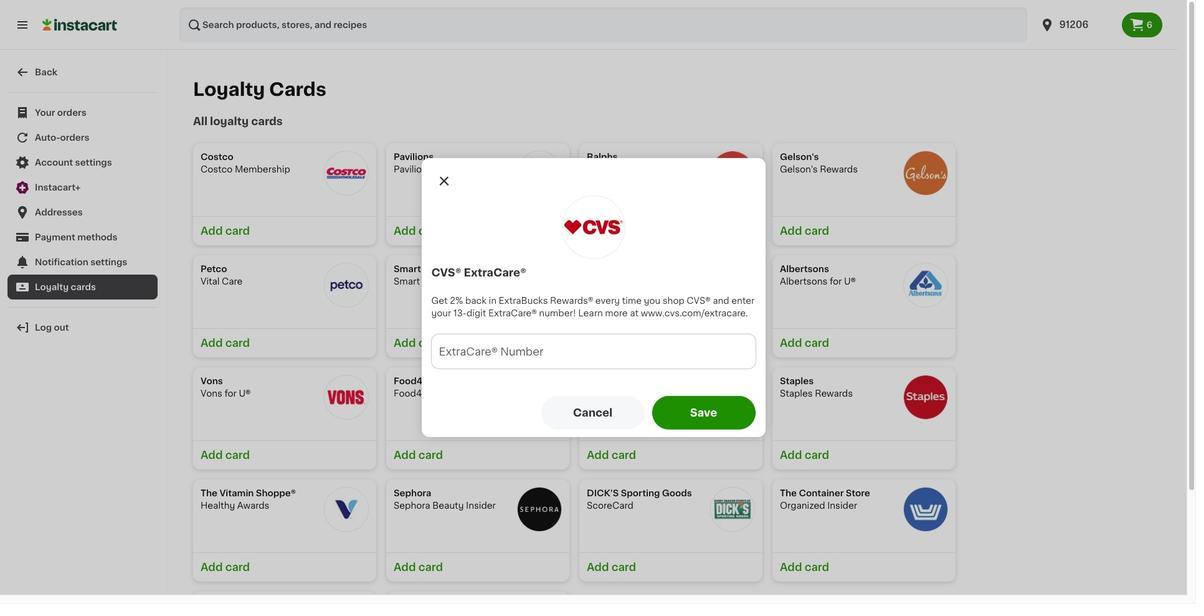 Task type: vqa. For each thing, say whether or not it's contained in the screenshot.
Notification settings link
yes



Task type: locate. For each thing, give the bounding box(es) containing it.
notification settings link
[[7, 250, 158, 275]]

addresses
[[35, 208, 83, 217]]

the container store organized insider
[[780, 489, 870, 510]]

0 horizontal spatial insider
[[466, 502, 496, 510]]

account settings
[[35, 158, 112, 167]]

rewards for staples staples rewards
[[815, 390, 853, 398]]

healthy
[[201, 502, 235, 510]]

1 vertical spatial smart
[[394, 277, 420, 286]]

in
[[489, 296, 497, 305]]

2 costco from the top
[[201, 165, 233, 174]]

care
[[222, 277, 243, 286]]

add card for the vitamin shoppe® healthy awards
[[201, 563, 250, 573]]

the inside "the container store organized insider"
[[780, 489, 797, 498]]

0 horizontal spatial loyalty
[[35, 283, 69, 292]]

0 horizontal spatial u®
[[239, 390, 251, 398]]

enter
[[732, 296, 755, 305]]

extracare® down extrabucks
[[489, 309, 537, 318]]

add for costco costco membership
[[201, 226, 223, 236]]

orders for your orders
[[57, 108, 87, 117]]

1 vertical spatial albertsons
[[780, 277, 828, 286]]

orders
[[57, 108, 87, 117], [60, 133, 89, 142]]

1 vertical spatial gelson's
[[780, 165, 818, 174]]

rewards inside food4less food4less rewards
[[445, 390, 483, 398]]

2 horizontal spatial u®
[[844, 277, 856, 286]]

1 vertical spatial food4less
[[394, 390, 443, 398]]

staples
[[780, 377, 814, 386], [780, 390, 813, 398]]

loyalty up loyalty
[[193, 80, 265, 98]]

1 vertical spatial u®
[[844, 277, 856, 286]]

u® for pavilions pavilions for u®
[[449, 165, 461, 174]]

add for staples staples rewards
[[780, 451, 802, 461]]

1 vertical spatial settings
[[90, 258, 127, 267]]

account
[[35, 158, 73, 167]]

0 horizontal spatial cards
[[71, 283, 96, 292]]

store
[[846, 489, 870, 498]]

save
[[690, 408, 718, 418]]

dick's
[[587, 489, 619, 498]]

settings
[[75, 158, 112, 167], [90, 258, 127, 267]]

2 vertical spatial for
[[225, 390, 237, 398]]

add card button for food4less food4less rewards
[[386, 441, 570, 470]]

0 vertical spatial settings
[[75, 158, 112, 167]]

every
[[596, 296, 620, 305]]

add card for smart & final smart advantage
[[394, 338, 443, 348]]

2 food4less from the top
[[394, 390, 443, 398]]

rewards for gelson's gelson's rewards
[[820, 165, 858, 174]]

orders up the auto-orders
[[57, 108, 87, 117]]

loyalty down notification
[[35, 283, 69, 292]]

0 vertical spatial sephora
[[394, 489, 432, 498]]

the for the vitamin shoppe® healthy awards
[[201, 489, 218, 498]]

add for albertsons albertsons for u®
[[780, 338, 802, 348]]

add card button for pavilions pavilions for u®
[[386, 216, 570, 246]]

0 vertical spatial u®
[[449, 165, 461, 174]]

the
[[201, 489, 218, 498], [780, 489, 797, 498]]

gelson's gelson's rewards
[[780, 153, 858, 174]]

1 insider from the left
[[466, 502, 496, 510]]

insider right beauty
[[466, 502, 496, 510]]

the container store image
[[904, 487, 949, 532]]

card for staples staples rewards
[[805, 451, 830, 461]]

costco left "membership"
[[201, 165, 233, 174]]

costco down loyalty
[[201, 153, 233, 161]]

payment methods
[[35, 233, 118, 242]]

card
[[225, 226, 250, 236], [419, 226, 443, 236], [612, 226, 636, 236], [805, 226, 830, 236], [225, 338, 250, 348], [419, 338, 443, 348], [805, 338, 830, 348], [225, 451, 250, 461], [419, 451, 443, 461], [612, 451, 636, 461], [805, 451, 830, 461], [225, 563, 250, 573], [419, 563, 443, 573], [612, 563, 636, 573], [805, 563, 830, 573]]

you
[[644, 296, 661, 305]]

1 vertical spatial staples
[[780, 390, 813, 398]]

add card button
[[193, 216, 376, 246], [386, 216, 570, 246], [580, 216, 763, 246], [773, 216, 956, 246], [193, 328, 376, 358], [386, 328, 570, 358], [773, 328, 956, 358], [193, 441, 376, 470], [386, 441, 570, 470], [580, 441, 763, 470], [773, 441, 956, 470], [193, 553, 376, 582], [386, 553, 570, 582], [580, 553, 763, 582], [773, 553, 956, 582]]

awards
[[237, 502, 269, 510]]

cards
[[251, 117, 283, 127], [71, 283, 96, 292]]

the for the container store organized insider
[[780, 489, 797, 498]]

albertsons
[[780, 265, 829, 274], [780, 277, 828, 286]]

orders up account settings
[[60, 133, 89, 142]]

the up healthy
[[201, 489, 218, 498]]

1 horizontal spatial u®
[[449, 165, 461, 174]]

discount wine club
[[587, 390, 674, 398]]

2 insider from the left
[[828, 502, 858, 510]]

the vitamin shoppe® image
[[324, 487, 369, 532]]

u® inside vons vons for u®
[[239, 390, 251, 398]]

0 vertical spatial orders
[[57, 108, 87, 117]]

0 vertical spatial costco
[[201, 153, 233, 161]]

smart & final image
[[517, 263, 562, 308]]

log
[[35, 323, 52, 332]]

rewards
[[820, 165, 858, 174], [445, 390, 483, 398], [815, 390, 853, 398]]

cards inside loyalty cards link
[[71, 283, 96, 292]]

auto-orders link
[[7, 125, 158, 150]]

container
[[799, 489, 844, 498]]

rewards inside staples staples rewards
[[815, 390, 853, 398]]

beauty
[[433, 502, 464, 510]]

the up organized at the bottom right
[[780, 489, 797, 498]]

account settings link
[[7, 150, 158, 175]]

shoppe®
[[256, 489, 296, 498]]

insider inside sephora sephora beauty insider
[[466, 502, 496, 510]]

1 costco from the top
[[201, 153, 233, 161]]

1 vertical spatial loyalty
[[35, 283, 69, 292]]

u® for albertsons albertsons for u®
[[844, 277, 856, 286]]

0 vertical spatial staples
[[780, 377, 814, 386]]

0 vertical spatial pavilions
[[394, 153, 434, 161]]

1 vertical spatial extracare®
[[489, 309, 537, 318]]

rewards for food4less food4less rewards
[[445, 390, 483, 398]]

cvs® up www.cvs.com/extracare.
[[687, 296, 711, 305]]

u®
[[449, 165, 461, 174], [844, 277, 856, 286], [239, 390, 251, 398]]

0 vertical spatial cards
[[251, 117, 283, 127]]

add for pavilions pavilions for u®
[[394, 226, 416, 236]]

extracare®
[[464, 268, 527, 278], [489, 309, 537, 318]]

smart left &
[[394, 265, 421, 274]]

add for food4less food4less rewards
[[394, 451, 416, 461]]

add for the container store organized insider
[[780, 563, 802, 573]]

1 food4less from the top
[[394, 377, 444, 386]]

1 the from the left
[[201, 489, 218, 498]]

1 vertical spatial costco
[[201, 165, 233, 174]]

1 vons from the top
[[201, 377, 223, 386]]

1 vertical spatial cards
[[71, 283, 96, 292]]

cvs® right &
[[432, 268, 462, 278]]

1 horizontal spatial insider
[[828, 502, 858, 510]]

vons
[[201, 377, 223, 386], [201, 390, 222, 398]]

addresses link
[[7, 200, 158, 225]]

pavilions
[[394, 153, 434, 161], [394, 165, 432, 174]]

loyalty cards
[[35, 283, 96, 292]]

add card
[[201, 226, 250, 236], [394, 226, 443, 236], [587, 226, 636, 236], [780, 226, 830, 236], [201, 338, 250, 348], [394, 338, 443, 348], [780, 338, 830, 348], [201, 451, 250, 461], [394, 451, 443, 461], [587, 451, 636, 461], [780, 451, 830, 461], [201, 563, 250, 573], [394, 563, 443, 573], [587, 563, 636, 573], [780, 563, 830, 573]]

2 horizontal spatial for
[[830, 277, 842, 286]]

u® inside the albertsons albertsons for u®
[[844, 277, 856, 286]]

2%
[[450, 296, 463, 305]]

0 vertical spatial food4less
[[394, 377, 444, 386]]

the inside the vitamin shoppe® healthy awards
[[201, 489, 218, 498]]

vitamin
[[220, 489, 254, 498]]

1 horizontal spatial cvs®
[[687, 296, 711, 305]]

back
[[35, 68, 57, 77]]

0 vertical spatial vons
[[201, 377, 223, 386]]

vons image
[[324, 375, 369, 420]]

log out link
[[7, 315, 158, 340]]

for inside the albertsons albertsons for u®
[[830, 277, 842, 286]]

time
[[622, 296, 642, 305]]

2 the from the left
[[780, 489, 797, 498]]

0 vertical spatial loyalty
[[193, 80, 265, 98]]

card for the container store organized insider
[[805, 563, 830, 573]]

sephora
[[394, 489, 432, 498], [394, 502, 430, 510]]

for inside vons vons for u®
[[225, 390, 237, 398]]

smart
[[394, 265, 421, 274], [394, 277, 420, 286]]

0 vertical spatial for
[[435, 165, 447, 174]]

shop
[[663, 296, 685, 305]]

dick's sporting goods scorecard
[[587, 489, 692, 510]]

1 vertical spatial orders
[[60, 133, 89, 142]]

out
[[54, 323, 69, 332]]

albertsons image
[[904, 263, 949, 308]]

add card for costco costco membership
[[201, 226, 250, 236]]

cards down notification settings link
[[71, 283, 96, 292]]

2 sephora from the top
[[394, 502, 430, 510]]

for
[[435, 165, 447, 174], [830, 277, 842, 286], [225, 390, 237, 398]]

digit
[[467, 309, 486, 318]]

dick's sporting goods image
[[710, 487, 755, 532]]

wine
[[629, 390, 651, 398]]

1 vertical spatial cvs®
[[687, 296, 711, 305]]

1 horizontal spatial cards
[[251, 117, 283, 127]]

2 vertical spatial u®
[[239, 390, 251, 398]]

card for pavilions pavilions for u®
[[419, 226, 443, 236]]

0 horizontal spatial the
[[201, 489, 218, 498]]

1 vertical spatial sephora
[[394, 502, 430, 510]]

card for costco costco membership
[[225, 226, 250, 236]]

1 vertical spatial for
[[830, 277, 842, 286]]

cvs®
[[432, 268, 462, 278], [687, 296, 711, 305]]

1 vertical spatial pavilions
[[394, 165, 432, 174]]

insider down store
[[828, 502, 858, 510]]

0 vertical spatial albertsons
[[780, 265, 829, 274]]

u® inside pavilions pavilions for u®
[[449, 165, 461, 174]]

1 horizontal spatial loyalty
[[193, 80, 265, 98]]

add card for the container store organized insider
[[780, 563, 830, 573]]

loyalty
[[210, 117, 249, 127]]

final
[[433, 265, 454, 274]]

2 albertsons from the top
[[780, 277, 828, 286]]

cards down loyalty cards
[[251, 117, 283, 127]]

smart & final smart advantage
[[394, 265, 469, 286]]

card for smart & final smart advantage
[[419, 338, 443, 348]]

card for the vitamin shoppe® healthy awards
[[225, 563, 250, 573]]

settings down methods
[[90, 258, 127, 267]]

settings up instacart+ link
[[75, 158, 112, 167]]

smart left advantage
[[394, 277, 420, 286]]

payment methods link
[[7, 225, 158, 250]]

1 horizontal spatial the
[[780, 489, 797, 498]]

0 vertical spatial smart
[[394, 265, 421, 274]]

petco
[[201, 265, 227, 274]]

food4less
[[394, 377, 444, 386], [394, 390, 443, 398]]

instacart logo image
[[42, 17, 117, 32]]

add card button for petco vital care
[[193, 328, 376, 358]]

for inside pavilions pavilions for u®
[[435, 165, 447, 174]]

add card for pavilions pavilions for u®
[[394, 226, 443, 236]]

0 vertical spatial gelson's
[[780, 153, 819, 161]]

loyalty for loyalty cards
[[193, 80, 265, 98]]

add
[[201, 226, 223, 236], [394, 226, 416, 236], [587, 226, 609, 236], [780, 226, 802, 236], [201, 338, 223, 348], [394, 338, 416, 348], [780, 338, 802, 348], [201, 451, 223, 461], [394, 451, 416, 461], [587, 451, 609, 461], [780, 451, 802, 461], [201, 563, 223, 573], [394, 563, 416, 573], [587, 563, 609, 573], [780, 563, 802, 573]]

extracare® up in
[[464, 268, 527, 278]]

card for sephora sephora beauty insider
[[419, 563, 443, 573]]

food4less image
[[517, 375, 562, 420]]

1 vertical spatial vons
[[201, 390, 222, 398]]

0 horizontal spatial for
[[225, 390, 237, 398]]

back
[[466, 296, 487, 305]]

log out
[[35, 323, 69, 332]]

1 staples from the top
[[780, 377, 814, 386]]

1 horizontal spatial for
[[435, 165, 447, 174]]

loyalty cards
[[193, 80, 326, 98]]

loyalty
[[193, 80, 265, 98], [35, 283, 69, 292]]

rewards inside gelson's gelson's rewards
[[820, 165, 858, 174]]

orders for auto-orders
[[60, 133, 89, 142]]

add card button for gelson's gelson's rewards
[[773, 216, 956, 246]]

0 vertical spatial cvs®
[[432, 268, 462, 278]]

cards
[[269, 80, 326, 98]]



Task type: describe. For each thing, give the bounding box(es) containing it.
card for petco vital care
[[225, 338, 250, 348]]

loyalty for loyalty cards
[[35, 283, 69, 292]]

your orders
[[35, 108, 87, 117]]

13-
[[454, 309, 467, 318]]

cvs® extracare® dialog
[[422, 158, 766, 437]]

cvs® extracare®
[[432, 268, 527, 278]]

for for pavilions
[[435, 165, 447, 174]]

add for dick's sporting goods scorecard
[[587, 563, 609, 573]]

add card for petco vital care
[[201, 338, 250, 348]]

ralphs
[[587, 153, 618, 161]]

add card button for the vitamin shoppe® healthy awards
[[193, 553, 376, 582]]

6 button
[[1122, 12, 1163, 37]]

card for gelson's gelson's rewards
[[805, 226, 830, 236]]

your
[[35, 108, 55, 117]]

add card button for smart & final smart advantage
[[386, 328, 570, 358]]

2 gelson's from the top
[[780, 165, 818, 174]]

costco image
[[324, 151, 369, 196]]

add card button for dick's sporting goods scorecard
[[580, 553, 763, 582]]

2 vons from the top
[[201, 390, 222, 398]]

add card for vons vons for u®
[[201, 451, 250, 461]]

add card for sephora sephora beauty insider
[[394, 563, 443, 573]]

cvs® extracare® image
[[562, 195, 625, 259]]

u® for vons vons for u®
[[239, 390, 251, 398]]

ExtraCare® Number text field
[[432, 334, 756, 369]]

add card button for vons vons for u®
[[193, 441, 376, 470]]

card for albertsons albertsons for u®
[[805, 338, 830, 348]]

extracare® inside get 2% back in extrabucks rewards® every time you shop cvs® and enter your 13-digit extracare® number! learn more at www.cvs.com/extracare.
[[489, 309, 537, 318]]

cancel
[[573, 408, 613, 418]]

settings for notification settings
[[90, 258, 127, 267]]

loyalty cards link
[[7, 275, 158, 300]]

add card button for the container store organized insider
[[773, 553, 956, 582]]

more
[[605, 309, 628, 318]]

6
[[1147, 21, 1153, 29]]

ralphs image
[[710, 151, 755, 196]]

card for dick's sporting goods scorecard
[[612, 563, 636, 573]]

methods
[[77, 233, 118, 242]]

albertsons albertsons for u®
[[780, 265, 856, 286]]

vital
[[201, 277, 220, 286]]

goods
[[662, 489, 692, 498]]

learn
[[578, 309, 603, 318]]

get 2% back in extrabucks rewards® every time you shop cvs® and enter your 13-digit extracare® number! learn more at www.cvs.com/extracare.
[[432, 296, 755, 318]]

1 smart from the top
[[394, 265, 421, 274]]

www.cvs.com/extracare.
[[641, 309, 748, 318]]

add for sephora sephora beauty insider
[[394, 563, 416, 573]]

auto-orders
[[35, 133, 89, 142]]

card for food4less food4less rewards
[[419, 451, 443, 461]]

add card for staples staples rewards
[[780, 451, 830, 461]]

add for smart & final smart advantage
[[394, 338, 416, 348]]

cancel button
[[541, 396, 645, 430]]

add card button for albertsons albertsons for u®
[[773, 328, 956, 358]]

cvs® image
[[710, 263, 755, 308]]

instacart+
[[35, 183, 81, 192]]

for for albertsons
[[830, 277, 842, 286]]

add card for albertsons albertsons for u®
[[780, 338, 830, 348]]

extrabucks
[[499, 296, 548, 305]]

add for the vitamin shoppe® healthy awards
[[201, 563, 223, 573]]

1 albertsons from the top
[[780, 265, 829, 274]]

&
[[423, 265, 431, 274]]

petco vital care
[[201, 265, 243, 286]]

for for vons
[[225, 390, 237, 398]]

the wine shop image
[[710, 375, 755, 420]]

add card button for sephora sephora beauty insider
[[386, 553, 570, 582]]

0 vertical spatial extracare®
[[464, 268, 527, 278]]

vons vons for u®
[[201, 377, 251, 398]]

get
[[432, 296, 448, 305]]

organized
[[780, 502, 826, 510]]

add for vons vons for u®
[[201, 451, 223, 461]]

auto-
[[35, 133, 60, 142]]

2 staples from the top
[[780, 390, 813, 398]]

pavilions image
[[517, 151, 562, 196]]

staples image
[[904, 375, 949, 420]]

2 smart from the top
[[394, 277, 420, 286]]

cvs® inside get 2% back in extrabucks rewards® every time you shop cvs® and enter your 13-digit extracare® number! learn more at www.cvs.com/extracare.
[[687, 296, 711, 305]]

pavilions pavilions for u®
[[394, 153, 461, 174]]

gelson's image
[[904, 151, 949, 196]]

your
[[432, 309, 451, 318]]

1 gelson's from the top
[[780, 153, 819, 161]]

sporting
[[621, 489, 660, 498]]

save button
[[652, 396, 756, 430]]

2 pavilions from the top
[[394, 165, 432, 174]]

0 horizontal spatial cvs®
[[432, 268, 462, 278]]

the vitamin shoppe® healthy awards
[[201, 489, 296, 510]]

add card for food4less food4less rewards
[[394, 451, 443, 461]]

membership
[[235, 165, 290, 174]]

1 sephora from the top
[[394, 489, 432, 498]]

rewards®
[[550, 296, 593, 305]]

notification
[[35, 258, 88, 267]]

and
[[713, 296, 730, 305]]

add card button for staples staples rewards
[[773, 441, 956, 470]]

food4less food4less rewards
[[394, 377, 483, 398]]

petco image
[[324, 263, 369, 308]]

add for gelson's gelson's rewards
[[780, 226, 802, 236]]

card for vons vons for u®
[[225, 451, 250, 461]]

back link
[[7, 60, 158, 85]]

payment
[[35, 233, 75, 242]]

instacart+ link
[[7, 175, 158, 200]]

scorecard
[[587, 502, 634, 510]]

settings for account settings
[[75, 158, 112, 167]]

at
[[630, 309, 639, 318]]

costco costco membership
[[201, 153, 290, 174]]

all loyalty cards
[[193, 117, 283, 127]]

add for petco vital care
[[201, 338, 223, 348]]

number!
[[539, 309, 576, 318]]

add card for dick's sporting goods scorecard
[[587, 563, 636, 573]]

discount
[[587, 390, 627, 398]]

club
[[653, 390, 674, 398]]

add card button for costco costco membership
[[193, 216, 376, 246]]

sephora sephora beauty insider
[[394, 489, 496, 510]]

add card for gelson's gelson's rewards
[[780, 226, 830, 236]]

all
[[193, 117, 208, 127]]

notification settings
[[35, 258, 127, 267]]

staples staples rewards
[[780, 377, 853, 398]]

sephora image
[[517, 487, 562, 532]]

1 pavilions from the top
[[394, 153, 434, 161]]

your orders link
[[7, 100, 158, 125]]

insider inside "the container store organized insider"
[[828, 502, 858, 510]]

advantage
[[422, 277, 469, 286]]



